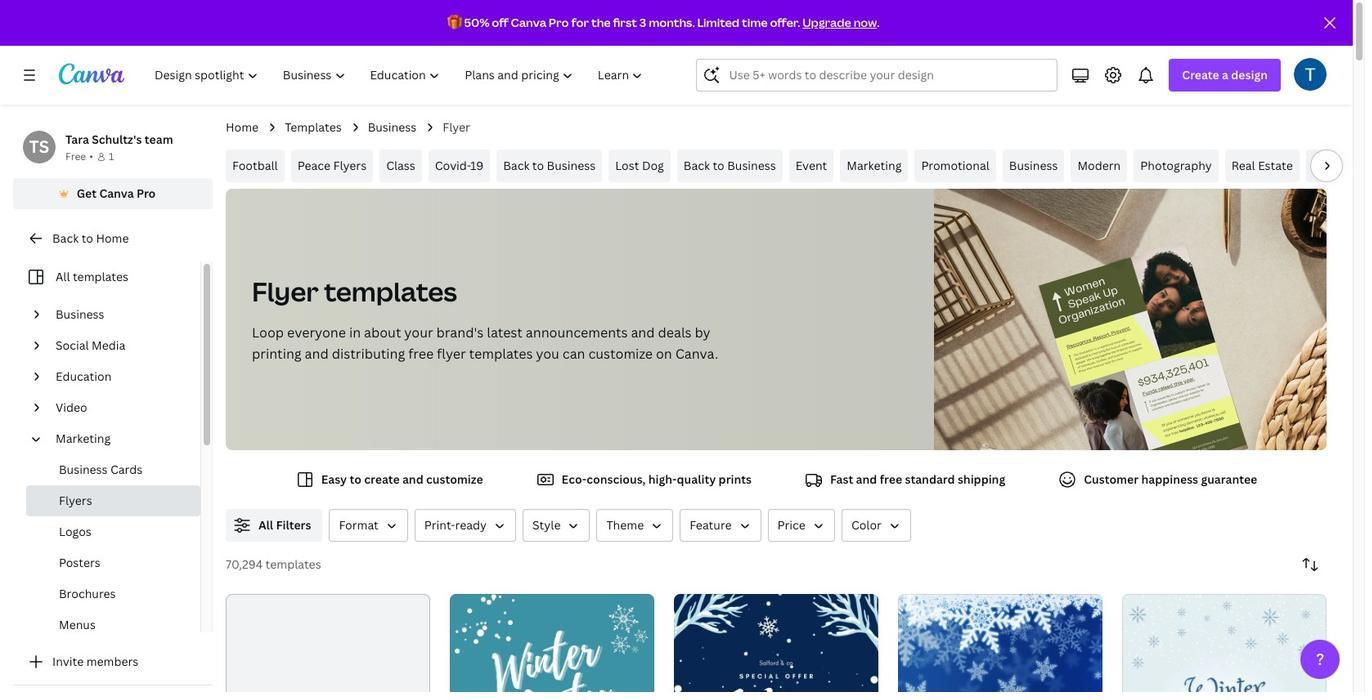 Task type: describe. For each thing, give the bounding box(es) containing it.
0 vertical spatial pro
[[549, 15, 569, 30]]

invite
[[52, 654, 84, 670]]

easy to create and customize
[[321, 472, 483, 488]]

and right create
[[402, 472, 423, 488]]

print-ready
[[424, 518, 487, 533]]

feature button
[[680, 510, 761, 542]]

theme
[[607, 518, 644, 533]]

lost dog
[[615, 158, 664, 173]]

0 horizontal spatial home
[[96, 231, 129, 246]]

standard
[[905, 472, 955, 488]]

all for all templates
[[56, 269, 70, 285]]

announcements
[[526, 324, 628, 342]]

0 horizontal spatial back
[[52, 231, 79, 246]]

style button
[[523, 510, 590, 542]]

months.
[[649, 15, 695, 30]]

customer happiness guarantee
[[1084, 472, 1257, 488]]

0 horizontal spatial business link
[[49, 299, 191, 330]]

back to home
[[52, 231, 129, 246]]

print-
[[424, 518, 455, 533]]

the
[[591, 15, 611, 30]]

top level navigation element
[[144, 59, 657, 92]]

social media
[[56, 338, 125, 353]]

by
[[695, 324, 711, 342]]

guarantee
[[1201, 472, 1257, 488]]

sale
[[1313, 158, 1336, 173]]

50%
[[464, 15, 490, 30]]

lost dog link
[[609, 150, 671, 182]]

1 horizontal spatial back
[[503, 158, 530, 173]]

templates for flyer templates
[[324, 274, 457, 309]]

ready
[[455, 518, 487, 533]]

real estate link
[[1225, 150, 1300, 182]]

style
[[533, 518, 561, 533]]

customer
[[1084, 472, 1139, 488]]

70,294
[[226, 557, 263, 573]]

flyer for flyer templates
[[252, 274, 319, 309]]

posters link
[[26, 548, 200, 579]]

logos link
[[26, 517, 200, 548]]

to right easy
[[350, 472, 362, 488]]

3
[[640, 15, 646, 30]]

Sort by button
[[1294, 549, 1327, 582]]

social
[[56, 338, 89, 353]]

🎁 50% off canva pro for the first 3 months. limited time offer. upgrade now .
[[447, 15, 880, 30]]

all templates link
[[23, 262, 191, 293]]

in
[[349, 324, 361, 342]]

back to business for second back to business link from the left
[[684, 158, 776, 173]]

photography link
[[1134, 150, 1219, 182]]

eco-conscious, high-quality prints
[[562, 472, 752, 488]]

upgrade now button
[[803, 15, 877, 30]]

flyers inside peace flyers link
[[333, 158, 367, 173]]

tara schultz's team element
[[23, 131, 56, 164]]

design
[[1231, 67, 1268, 83]]

promotional
[[921, 158, 990, 173]]

flyer templates
[[252, 274, 457, 309]]

your
[[404, 324, 433, 342]]

70,294 templates
[[226, 557, 321, 573]]

all for all filters
[[258, 518, 273, 533]]

logos
[[59, 524, 91, 540]]

customize inside the loop everyone in about your brand's latest announcements and deals by printing and distributing free flyer templates you can customize on canva.
[[589, 345, 653, 363]]

1 horizontal spatial marketing
[[847, 158, 902, 173]]

education
[[56, 369, 112, 384]]

peace flyers
[[298, 158, 367, 173]]

free inside the loop everyone in about your brand's latest announcements and deals by printing and distributing free flyer templates you can customize on canva.
[[408, 345, 434, 363]]

tara schultz's team image
[[23, 131, 56, 164]]

0 horizontal spatial customize
[[426, 472, 483, 488]]

format
[[339, 518, 379, 533]]

event
[[796, 158, 827, 173]]

everyone
[[287, 324, 346, 342]]

football link
[[226, 150, 284, 182]]

covid-19
[[435, 158, 484, 173]]

brochures
[[59, 587, 116, 602]]

schultz's
[[92, 132, 142, 147]]

create a design
[[1182, 67, 1268, 83]]

format button
[[329, 510, 408, 542]]

time
[[742, 15, 768, 30]]

media
[[92, 338, 125, 353]]

business left 'event'
[[727, 158, 776, 173]]

you
[[536, 345, 559, 363]]

.
[[877, 15, 880, 30]]

canva.
[[675, 345, 718, 363]]

all filters
[[258, 518, 311, 533]]

and left deals
[[631, 324, 655, 342]]

templates for all templates
[[73, 269, 128, 285]]

to right dog
[[713, 158, 725, 173]]

fast
[[830, 472, 853, 488]]

limited
[[697, 15, 740, 30]]

2 back to business link from the left
[[677, 150, 783, 182]]

video link
[[49, 393, 191, 424]]

0 horizontal spatial marketing link
[[49, 424, 191, 455]]

0 horizontal spatial marketing
[[56, 431, 111, 447]]

templates for 70,294 templates
[[266, 557, 321, 573]]

to up all templates
[[81, 231, 93, 246]]

distributing
[[332, 345, 405, 363]]

promotional link
[[915, 150, 996, 182]]

for
[[571, 15, 589, 30]]

create
[[364, 472, 400, 488]]

modern
[[1078, 158, 1121, 173]]

winter (flyer) image
[[898, 595, 1103, 693]]

back to home link
[[13, 223, 213, 255]]

first
[[613, 15, 637, 30]]

lost
[[615, 158, 639, 173]]

business up social at the left
[[56, 307, 104, 322]]

flyer for flyer
[[443, 119, 470, 135]]



Task type: vqa. For each thing, say whether or not it's contained in the screenshot.
Projects
no



Task type: locate. For each thing, give the bounding box(es) containing it.
0 horizontal spatial flyers
[[59, 493, 92, 509]]

2 vertical spatial business link
[[49, 299, 191, 330]]

free down 'your'
[[408, 345, 434, 363]]

templates down back to home
[[73, 269, 128, 285]]

home up football
[[226, 119, 259, 135]]

print-ready button
[[415, 510, 516, 542]]

back to business
[[503, 158, 596, 173], [684, 158, 776, 173]]

customize up print-ready
[[426, 472, 483, 488]]

canva inside the "get canva pro" button
[[99, 186, 134, 201]]

real
[[1232, 158, 1255, 173]]

price button
[[768, 510, 835, 542]]

flyer up covid-19
[[443, 119, 470, 135]]

pro down the team
[[137, 186, 156, 201]]

fast and free standard shipping
[[830, 472, 1006, 488]]

all down back to home
[[56, 269, 70, 285]]

templates link
[[285, 119, 342, 137]]

1 back to business from the left
[[503, 158, 596, 173]]

feature
[[690, 518, 732, 533]]

to
[[532, 158, 544, 173], [713, 158, 725, 173], [81, 231, 93, 246], [350, 472, 362, 488]]

business left cards
[[59, 462, 108, 478]]

theme button
[[597, 510, 673, 542]]

back
[[503, 158, 530, 173], [684, 158, 710, 173], [52, 231, 79, 246]]

0 horizontal spatial back to business
[[503, 158, 596, 173]]

free left standard
[[880, 472, 902, 488]]

•
[[89, 150, 93, 164]]

about
[[364, 324, 401, 342]]

photography
[[1141, 158, 1212, 173]]

home link
[[226, 119, 259, 137]]

off
[[492, 15, 509, 30]]

templates inside the loop everyone in about your brand's latest announcements and deals by printing and distributing free flyer templates you can customize on canva.
[[469, 345, 533, 363]]

covid-19 link
[[428, 150, 490, 182]]

price
[[778, 518, 806, 533]]

templates down latest
[[469, 345, 533, 363]]

1 horizontal spatial back to business link
[[677, 150, 783, 182]]

1 vertical spatial customize
[[426, 472, 483, 488]]

home up all templates link
[[96, 231, 129, 246]]

get
[[77, 186, 97, 201]]

19
[[470, 158, 484, 173]]

1 horizontal spatial business link
[[368, 119, 417, 137]]

1 vertical spatial flyers
[[59, 493, 92, 509]]

happiness
[[1142, 472, 1198, 488]]

business up class
[[368, 119, 417, 135]]

1 horizontal spatial pro
[[549, 15, 569, 30]]

easy
[[321, 472, 347, 488]]

class link
[[380, 150, 422, 182]]

prints
[[719, 472, 752, 488]]

all inside button
[[258, 518, 273, 533]]

all left filters
[[258, 518, 273, 533]]

pro inside button
[[137, 186, 156, 201]]

business link left modern link
[[1003, 150, 1065, 182]]

1 horizontal spatial canva
[[511, 15, 546, 30]]

class
[[386, 158, 415, 173]]

2 back to business from the left
[[684, 158, 776, 173]]

business
[[368, 119, 417, 135], [547, 158, 596, 173], [727, 158, 776, 173], [1009, 158, 1058, 173], [56, 307, 104, 322], [59, 462, 108, 478]]

modern link
[[1071, 150, 1127, 182]]

a
[[1222, 67, 1229, 83]]

menus
[[59, 618, 96, 633]]

light blue minimalist winter wonderland flyer image
[[1122, 595, 1327, 693]]

None search field
[[697, 59, 1058, 92]]

create
[[1182, 67, 1219, 83]]

blue & white modern winter sale flyer a4 image
[[674, 595, 879, 693]]

dog
[[642, 158, 664, 173]]

back to business link right the 19 at the left of page
[[497, 150, 602, 182]]

peace
[[298, 158, 331, 173]]

free
[[408, 345, 434, 363], [880, 472, 902, 488]]

cards
[[110, 462, 143, 478]]

marketing down video
[[56, 431, 111, 447]]

0 vertical spatial flyer
[[443, 119, 470, 135]]

and down everyone
[[305, 345, 329, 363]]

to right the 19 at the left of page
[[532, 158, 544, 173]]

color
[[851, 518, 882, 533]]

all filters button
[[226, 510, 323, 542]]

1 vertical spatial free
[[880, 472, 902, 488]]

business link up class
[[368, 119, 417, 137]]

filters
[[276, 518, 311, 533]]

back to business link right dog
[[677, 150, 783, 182]]

1 vertical spatial home
[[96, 231, 129, 246]]

real estate
[[1232, 158, 1293, 173]]

🎁
[[447, 15, 462, 30]]

1 horizontal spatial flyer
[[443, 119, 470, 135]]

all
[[56, 269, 70, 285], [258, 518, 273, 533]]

1 vertical spatial flyer
[[252, 274, 319, 309]]

on
[[656, 345, 672, 363]]

back to business link
[[497, 150, 602, 182], [677, 150, 783, 182]]

1 horizontal spatial home
[[226, 119, 259, 135]]

team
[[145, 132, 173, 147]]

1 vertical spatial marketing
[[56, 431, 111, 447]]

flyers right peace
[[333, 158, 367, 173]]

1 vertical spatial pro
[[137, 186, 156, 201]]

0 vertical spatial home
[[226, 119, 259, 135]]

free •
[[65, 150, 93, 164]]

1 vertical spatial marketing link
[[49, 424, 191, 455]]

offer.
[[770, 15, 800, 30]]

customize left on
[[589, 345, 653, 363]]

0 horizontal spatial canva
[[99, 186, 134, 201]]

0 vertical spatial marketing
[[847, 158, 902, 173]]

pro left for
[[549, 15, 569, 30]]

templates down filters
[[266, 557, 321, 573]]

1 horizontal spatial all
[[258, 518, 273, 533]]

marketing link
[[840, 150, 908, 182], [49, 424, 191, 455]]

deals
[[658, 324, 692, 342]]

templates up about
[[324, 274, 457, 309]]

marketing right 'event'
[[847, 158, 902, 173]]

tara schultz's team
[[65, 132, 173, 147]]

0 horizontal spatial pro
[[137, 186, 156, 201]]

0 horizontal spatial back to business link
[[497, 150, 602, 182]]

quality
[[677, 472, 716, 488]]

1
[[109, 150, 114, 164]]

2 horizontal spatial business link
[[1003, 150, 1065, 182]]

upgrade
[[803, 15, 851, 30]]

marketing link up cards
[[49, 424, 191, 455]]

back up all templates
[[52, 231, 79, 246]]

0 vertical spatial business link
[[368, 119, 417, 137]]

peace flyers link
[[291, 150, 373, 182]]

1 horizontal spatial flyers
[[333, 158, 367, 173]]

0 horizontal spatial all
[[56, 269, 70, 285]]

back right the 19 at the left of page
[[503, 158, 530, 173]]

0 vertical spatial canva
[[511, 15, 546, 30]]

canva
[[511, 15, 546, 30], [99, 186, 134, 201]]

education link
[[49, 362, 191, 393]]

canva right get
[[99, 186, 134, 201]]

invite members
[[52, 654, 138, 670]]

0 horizontal spatial free
[[408, 345, 434, 363]]

0 vertical spatial marketing link
[[840, 150, 908, 182]]

flyers
[[333, 158, 367, 173], [59, 493, 92, 509]]

1 horizontal spatial back to business
[[684, 158, 776, 173]]

back to business right the 19 at the left of page
[[503, 158, 596, 173]]

business left modern at the top right
[[1009, 158, 1058, 173]]

0 vertical spatial flyers
[[333, 158, 367, 173]]

high-
[[648, 472, 677, 488]]

2 horizontal spatial back
[[684, 158, 710, 173]]

1 horizontal spatial marketing link
[[840, 150, 908, 182]]

menus link
[[26, 610, 200, 641]]

back right dog
[[684, 158, 710, 173]]

flyers up logos
[[59, 493, 92, 509]]

1 back to business link from the left
[[497, 150, 602, 182]]

back to business for 2nd back to business link from right
[[503, 158, 596, 173]]

canva right off
[[511, 15, 546, 30]]

flyer
[[437, 345, 466, 363]]

0 horizontal spatial flyer
[[252, 274, 319, 309]]

posters
[[59, 555, 100, 571]]

1 vertical spatial all
[[258, 518, 273, 533]]

flyer up loop on the top left of the page
[[252, 274, 319, 309]]

tara schultz image
[[1294, 58, 1327, 91]]

templates
[[73, 269, 128, 285], [324, 274, 457, 309], [469, 345, 533, 363], [266, 557, 321, 573]]

0 vertical spatial free
[[408, 345, 434, 363]]

business link up 'media'
[[49, 299, 191, 330]]

business left lost at the left top of page
[[547, 158, 596, 173]]

loop everyone in about your brand's latest announcements and deals by printing and distributing free flyer templates you can customize on canva.
[[252, 324, 718, 363]]

1 horizontal spatial free
[[880, 472, 902, 488]]

loop
[[252, 324, 284, 342]]

0 vertical spatial customize
[[589, 345, 653, 363]]

marketing link right event link
[[840, 150, 908, 182]]

blue festive winter party holiday flyer image
[[450, 595, 654, 693]]

covid-
[[435, 158, 470, 173]]

business cards link
[[26, 455, 200, 486]]

free
[[65, 150, 86, 164]]

sale link
[[1306, 150, 1343, 182]]

0 vertical spatial all
[[56, 269, 70, 285]]

1 horizontal spatial customize
[[589, 345, 653, 363]]

brochures link
[[26, 579, 200, 610]]

Search search field
[[729, 60, 1047, 91]]

can
[[563, 345, 585, 363]]

tara
[[65, 132, 89, 147]]

1 vertical spatial canva
[[99, 186, 134, 201]]

now
[[854, 15, 877, 30]]

shipping
[[958, 472, 1006, 488]]

1 vertical spatial business link
[[1003, 150, 1065, 182]]

back to business right dog
[[684, 158, 776, 173]]

and right fast
[[856, 472, 877, 488]]



